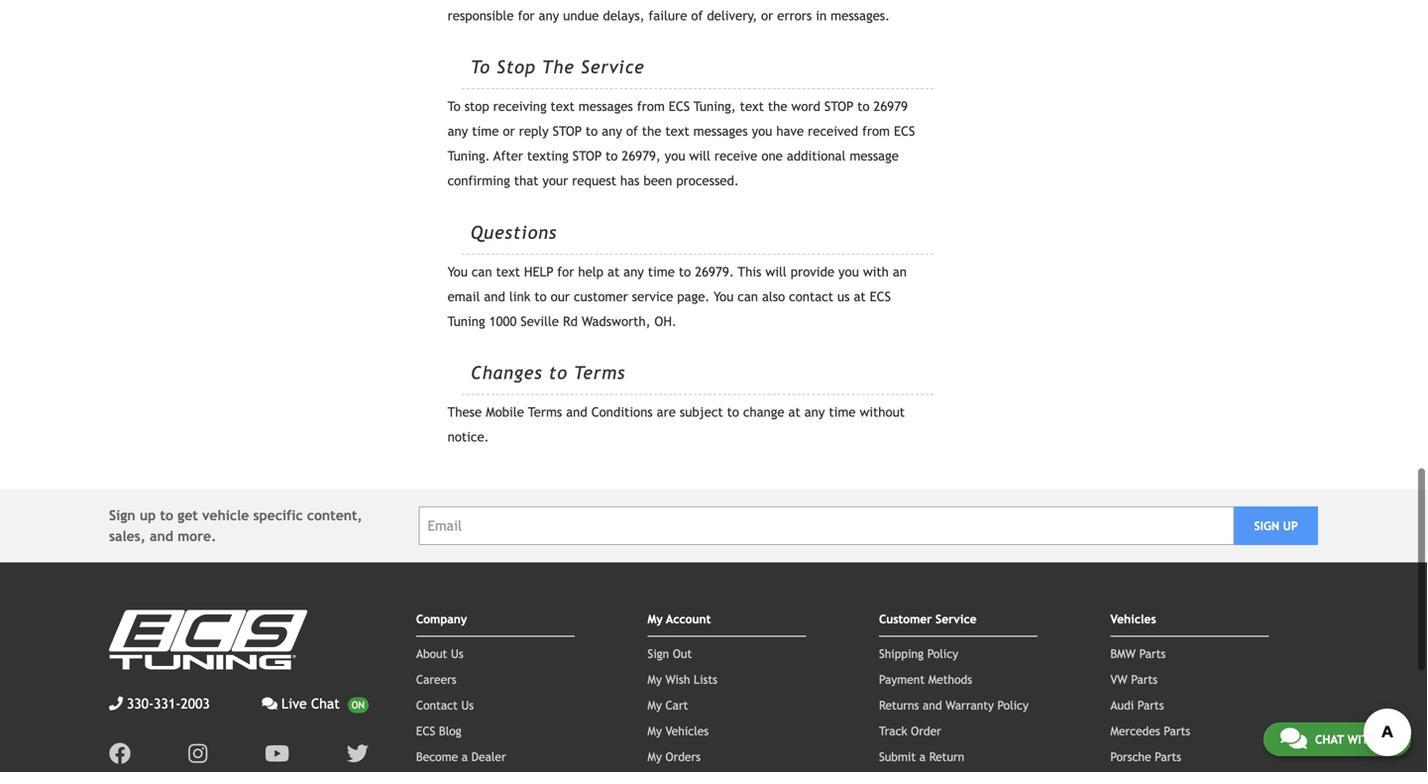 Task type: vqa. For each thing, say whether or not it's contained in the screenshot.


Task type: describe. For each thing, give the bounding box(es) containing it.
order
[[911, 724, 942, 738]]

submit
[[879, 750, 916, 764]]

live
[[282, 696, 307, 712]]

live chat link
[[262, 693, 369, 714]]

sign for sign up to get vehicle specific content, sales, and more.
[[109, 508, 135, 523]]

help
[[578, 264, 604, 279]]

ecs down 26979
[[894, 124, 915, 139]]

parts for bmw parts
[[1140, 647, 1166, 661]]

confirming
[[448, 173, 510, 189]]

at inside these mobile terms and conditions are subject to change at any time without notice.
[[789, 404, 801, 420]]

time inside the you can text help for help at any time to 26979. this will provide you with an email and link                   to our customer service page. you can also contact us at ecs tuning 1000 seville rd wadsworth, oh.
[[648, 264, 675, 279]]

parts for porsche parts
[[1155, 750, 1182, 764]]

a for submit
[[920, 750, 926, 764]]

received
[[808, 124, 859, 139]]

warranty
[[946, 698, 994, 712]]

help
[[524, 264, 554, 279]]

an
[[893, 264, 907, 279]]

0 vertical spatial stop
[[825, 99, 854, 114]]

0 horizontal spatial you
[[448, 264, 468, 279]]

returns
[[879, 698, 919, 712]]

1 horizontal spatial messages
[[694, 124, 748, 139]]

331-
[[154, 696, 181, 712]]

mercedes parts
[[1111, 724, 1191, 738]]

notice.
[[448, 429, 489, 445]]

2003
[[181, 696, 210, 712]]

contact
[[416, 698, 458, 712]]

porsche
[[1111, 750, 1152, 764]]

2 vertical spatial stop
[[573, 148, 602, 164]]

been
[[644, 173, 673, 189]]

receive
[[715, 148, 758, 164]]

1 vertical spatial the
[[642, 124, 662, 139]]

to right changes at the left top of the page
[[549, 362, 568, 383]]

to for to stop receiving text messages from ecs tuning, text the word stop to 26979 any time or reply stop                   to any of the text messages you have received from ecs tuning. after texting stop to 26979,                   you will receive one additional message confirming that your request has been processed.
[[448, 99, 461, 114]]

1 vertical spatial you
[[714, 289, 734, 304]]

up for sign up
[[1284, 519, 1299, 533]]

become a dealer
[[416, 750, 506, 764]]

shipping
[[879, 647, 924, 661]]

1 horizontal spatial vehicles
[[1111, 612, 1157, 626]]

additional
[[787, 148, 846, 164]]

changes
[[471, 362, 543, 383]]

and inside the you can text help for help at any time to 26979. this will provide you with an email and link                   to our customer service page. you can also contact us at ecs tuning 1000 seville rd wadsworth, oh.
[[484, 289, 506, 304]]

and up order
[[923, 698, 942, 712]]

vw parts
[[1111, 673, 1158, 686]]

return
[[930, 750, 965, 764]]

my cart link
[[648, 698, 688, 712]]

my for my vehicles
[[648, 724, 662, 738]]

audi parts link
[[1111, 698, 1165, 712]]

to stop the service
[[471, 57, 645, 78]]

submit a return link
[[879, 750, 965, 764]]

blog
[[439, 724, 462, 738]]

sign for sign out
[[648, 647, 669, 661]]

1000
[[489, 314, 517, 329]]

my for my cart
[[648, 698, 662, 712]]

out
[[673, 647, 692, 661]]

vw
[[1111, 673, 1128, 686]]

lists
[[694, 673, 718, 686]]

about
[[416, 647, 448, 661]]

ecs left tuning,
[[669, 99, 690, 114]]

my vehicles
[[648, 724, 709, 738]]

any inside these mobile terms and conditions are subject to change at any time without notice.
[[805, 404, 825, 420]]

audi parts
[[1111, 698, 1165, 712]]

change
[[743, 404, 785, 420]]

and inside these mobile terms and conditions are subject to change at any time without notice.
[[566, 404, 588, 420]]

a for become
[[462, 750, 468, 764]]

our
[[551, 289, 570, 304]]

any up tuning.
[[448, 124, 468, 139]]

email
[[448, 289, 480, 304]]

chat with us link
[[1264, 723, 1412, 757]]

ecs blog
[[416, 724, 462, 738]]

phone image
[[109, 697, 123, 711]]

of
[[626, 124, 638, 139]]

0 horizontal spatial messages
[[579, 99, 633, 114]]

2 vertical spatial us
[[1381, 733, 1395, 747]]

sign up to get vehicle specific content, sales, and more.
[[109, 508, 363, 544]]

my for my account
[[648, 612, 663, 626]]

1 vertical spatial chat
[[1316, 733, 1345, 747]]

cart
[[666, 698, 688, 712]]

my wish lists
[[648, 673, 718, 686]]

Email email field
[[419, 507, 1235, 545]]

about us
[[416, 647, 464, 661]]

instagram logo image
[[188, 743, 207, 765]]

without
[[860, 404, 905, 420]]

stop
[[465, 99, 490, 114]]

submit a return
[[879, 750, 965, 764]]

track order
[[879, 724, 942, 738]]

comments image for chat
[[1281, 727, 1308, 751]]

to inside sign up to get vehicle specific content, sales, and more.
[[160, 508, 173, 523]]

to inside these mobile terms and conditions are subject to change at any time without notice.
[[727, 404, 740, 420]]

my for my orders
[[648, 750, 662, 764]]

330-331-2003
[[127, 696, 210, 712]]

will inside the you can text help for help at any time to 26979. this will provide you with an email and link                   to our customer service page. you can also contact us at ecs tuning 1000 seville rd wadsworth, oh.
[[766, 264, 787, 279]]

subject
[[680, 404, 723, 420]]

request
[[572, 173, 617, 189]]

with inside the you can text help for help at any time to 26979. this will provide you with an email and link                   to our customer service page. you can also contact us at ecs tuning 1000 seville rd wadsworth, oh.
[[863, 264, 889, 279]]

rd
[[563, 314, 578, 329]]

my wish lists link
[[648, 673, 718, 686]]

content,
[[307, 508, 363, 523]]

conditions
[[592, 404, 653, 420]]

these
[[448, 404, 482, 420]]

0 horizontal spatial service
[[581, 57, 645, 78]]

payment
[[879, 673, 925, 686]]

customer
[[879, 612, 932, 626]]

contact us
[[416, 698, 474, 712]]

to left our
[[535, 289, 547, 304]]

careers
[[416, 673, 457, 686]]

changes to terms
[[471, 362, 626, 383]]

sign up
[[1255, 519, 1299, 533]]

audi
[[1111, 698, 1134, 712]]

ecs tuning image
[[109, 610, 307, 670]]

1 vertical spatial vehicles
[[666, 724, 709, 738]]

returns and warranty policy
[[879, 698, 1029, 712]]

you inside the you can text help for help at any time to 26979. this will provide you with an email and link                   to our customer service page. you can also contact us at ecs tuning 1000 seville rd wadsworth, oh.
[[839, 264, 859, 279]]

will inside to stop receiving text messages from ecs tuning, text the word stop to 26979 any time or reply stop                   to any of the text messages you have received from ecs tuning. after texting stop to 26979,                   you will receive one additional message confirming that your request has been processed.
[[690, 148, 711, 164]]

330-
[[127, 696, 154, 712]]

payment methods
[[879, 673, 973, 686]]

sign out link
[[648, 647, 692, 661]]

contact
[[789, 289, 834, 304]]

to left of at left top
[[586, 124, 598, 139]]



Task type: locate. For each thing, give the bounding box(es) containing it.
payment methods link
[[879, 673, 973, 686]]

1 a from the left
[[462, 750, 468, 764]]

0 horizontal spatial time
[[472, 124, 499, 139]]

sign inside sign up to get vehicle specific content, sales, and more.
[[109, 508, 135, 523]]

0 horizontal spatial policy
[[928, 647, 959, 661]]

1 vertical spatial comments image
[[1281, 727, 1308, 751]]

parts up porsche parts link
[[1164, 724, 1191, 738]]

time
[[472, 124, 499, 139], [648, 264, 675, 279], [829, 404, 856, 420]]

2 horizontal spatial time
[[829, 404, 856, 420]]

at right us
[[854, 289, 866, 304]]

you can text help for help at any time to 26979. this will provide you with an email and link                   to our customer service page. you can also contact us at ecs tuning 1000 seville rd wadsworth, oh.
[[448, 264, 907, 329]]

stop up received
[[825, 99, 854, 114]]

0 horizontal spatial with
[[863, 264, 889, 279]]

terms for mobile
[[528, 404, 562, 420]]

also
[[762, 289, 785, 304]]

ecs right us
[[870, 289, 891, 304]]

us
[[838, 289, 850, 304]]

messages down tuning,
[[694, 124, 748, 139]]

comments image left chat with us
[[1281, 727, 1308, 751]]

0 vertical spatial the
[[768, 99, 788, 114]]

terms
[[574, 362, 626, 383], [528, 404, 562, 420]]

vehicle
[[202, 508, 249, 523]]

terms inside these mobile terms and conditions are subject to change at any time without notice.
[[528, 404, 562, 420]]

0 vertical spatial service
[[581, 57, 645, 78]]

1 vertical spatial from
[[863, 124, 890, 139]]

my
[[648, 612, 663, 626], [648, 673, 662, 686], [648, 698, 662, 712], [648, 724, 662, 738], [648, 750, 662, 764]]

this
[[738, 264, 762, 279]]

sign inside button
[[1255, 519, 1280, 533]]

you up email
[[448, 264, 468, 279]]

time inside to stop receiving text messages from ecs tuning, text the word stop to 26979 any time or reply stop                   to any of the text messages you have received from ecs tuning. after texting stop to 26979,                   you will receive one additional message confirming that your request has been processed.
[[472, 124, 499, 139]]

orders
[[666, 750, 701, 764]]

0 vertical spatial time
[[472, 124, 499, 139]]

and left conditions at bottom
[[566, 404, 588, 420]]

and inside sign up to get vehicle specific content, sales, and more.
[[150, 528, 173, 544]]

0 vertical spatial at
[[608, 264, 620, 279]]

0 horizontal spatial chat
[[311, 696, 340, 712]]

ecs inside the you can text help for help at any time to 26979. this will provide you with an email and link                   to our customer service page. you can also contact us at ecs tuning 1000 seville rd wadsworth, oh.
[[870, 289, 891, 304]]

vehicles
[[1111, 612, 1157, 626], [666, 724, 709, 738]]

us for about us
[[451, 647, 464, 661]]

5 my from the top
[[648, 750, 662, 764]]

1 horizontal spatial time
[[648, 264, 675, 279]]

track
[[879, 724, 908, 738]]

my left account
[[648, 612, 663, 626]]

any
[[448, 124, 468, 139], [602, 124, 623, 139], [624, 264, 644, 279], [805, 404, 825, 420]]

my account
[[648, 612, 711, 626]]

comments image inside "live chat" link
[[262, 697, 278, 711]]

text right tuning,
[[740, 99, 764, 114]]

from up message
[[863, 124, 890, 139]]

chat with us
[[1316, 733, 1395, 747]]

1 vertical spatial can
[[738, 289, 758, 304]]

1 horizontal spatial sign
[[648, 647, 669, 661]]

sales,
[[109, 528, 146, 544]]

1 vertical spatial at
[[854, 289, 866, 304]]

from
[[637, 99, 665, 114], [863, 124, 890, 139]]

mercedes parts link
[[1111, 724, 1191, 738]]

chat
[[311, 696, 340, 712], [1316, 733, 1345, 747]]

2 horizontal spatial sign
[[1255, 519, 1280, 533]]

you up us
[[839, 264, 859, 279]]

my down my cart 'link'
[[648, 724, 662, 738]]

these mobile terms and conditions are subject to change at any time without notice.
[[448, 404, 905, 445]]

processed.
[[677, 173, 739, 189]]

1 horizontal spatial the
[[768, 99, 788, 114]]

0 vertical spatial will
[[690, 148, 711, 164]]

330-331-2003 link
[[109, 693, 210, 714]]

policy
[[928, 647, 959, 661], [998, 698, 1029, 712]]

1 horizontal spatial a
[[920, 750, 926, 764]]

comments image
[[262, 697, 278, 711], [1281, 727, 1308, 751]]

to left the get
[[160, 508, 173, 523]]

customer service
[[879, 612, 977, 626]]

you up the been
[[665, 148, 686, 164]]

parts for mercedes parts
[[1164, 724, 1191, 738]]

text up link
[[496, 264, 520, 279]]

2 horizontal spatial at
[[854, 289, 866, 304]]

after
[[494, 148, 523, 164]]

a
[[462, 750, 468, 764], [920, 750, 926, 764]]

my left cart
[[648, 698, 662, 712]]

mercedes
[[1111, 724, 1161, 738]]

parts up mercedes parts at the right of page
[[1138, 698, 1165, 712]]

vw parts link
[[1111, 673, 1158, 686]]

my for my wish lists
[[648, 673, 662, 686]]

and left link
[[484, 289, 506, 304]]

text down the
[[551, 99, 575, 114]]

0 horizontal spatial comments image
[[262, 697, 278, 711]]

1 horizontal spatial policy
[[998, 698, 1029, 712]]

my left wish
[[648, 673, 662, 686]]

1 vertical spatial you
[[665, 148, 686, 164]]

terms down changes to terms
[[528, 404, 562, 420]]

3 my from the top
[[648, 698, 662, 712]]

0 horizontal spatial can
[[472, 264, 492, 279]]

messages up of at left top
[[579, 99, 633, 114]]

parts for vw parts
[[1132, 673, 1158, 686]]

0 horizontal spatial to
[[448, 99, 461, 114]]

1 vertical spatial to
[[448, 99, 461, 114]]

1 vertical spatial will
[[766, 264, 787, 279]]

us
[[451, 647, 464, 661], [461, 698, 474, 712], [1381, 733, 1395, 747]]

comments image for live
[[262, 697, 278, 711]]

0 horizontal spatial terms
[[528, 404, 562, 420]]

facebook logo image
[[109, 743, 131, 765]]

live chat
[[282, 696, 340, 712]]

1 horizontal spatial you
[[714, 289, 734, 304]]

1 vertical spatial us
[[461, 698, 474, 712]]

can
[[472, 264, 492, 279], [738, 289, 758, 304]]

0 horizontal spatial the
[[642, 124, 662, 139]]

comments image left live in the left of the page
[[262, 697, 278, 711]]

up
[[140, 508, 156, 523], [1284, 519, 1299, 533]]

have
[[777, 124, 804, 139]]

at right change
[[789, 404, 801, 420]]

0 vertical spatial terms
[[574, 362, 626, 383]]

company
[[416, 612, 467, 626]]

time left without
[[829, 404, 856, 420]]

up inside sign up to get vehicle specific content, sales, and more.
[[140, 508, 156, 523]]

can up email
[[472, 264, 492, 279]]

texting
[[527, 148, 569, 164]]

account
[[666, 612, 711, 626]]

0 vertical spatial policy
[[928, 647, 959, 661]]

1 horizontal spatial chat
[[1316, 733, 1345, 747]]

more.
[[178, 528, 216, 544]]

comments image inside chat with us link
[[1281, 727, 1308, 751]]

parts right "bmw"
[[1140, 647, 1166, 661]]

2 vertical spatial at
[[789, 404, 801, 420]]

2 my from the top
[[648, 673, 662, 686]]

parts right the vw
[[1132, 673, 1158, 686]]

26979
[[874, 99, 908, 114]]

text
[[551, 99, 575, 114], [740, 99, 764, 114], [666, 124, 690, 139], [496, 264, 520, 279]]

for
[[558, 264, 574, 279]]

0 vertical spatial to
[[471, 57, 491, 78]]

1 horizontal spatial up
[[1284, 519, 1299, 533]]

time up 'service' in the top left of the page
[[648, 264, 675, 279]]

2 horizontal spatial you
[[839, 264, 859, 279]]

careers link
[[416, 673, 457, 686]]

0 vertical spatial us
[[451, 647, 464, 661]]

stop up texting
[[553, 124, 582, 139]]

my left orders
[[648, 750, 662, 764]]

youtube logo image
[[265, 743, 289, 765]]

bmw parts link
[[1111, 647, 1166, 661]]

0 vertical spatial from
[[637, 99, 665, 114]]

1 vertical spatial with
[[1348, 733, 1377, 747]]

terms up conditions at bottom
[[574, 362, 626, 383]]

sign out
[[648, 647, 692, 661]]

0 vertical spatial can
[[472, 264, 492, 279]]

the
[[768, 99, 788, 114], [642, 124, 662, 139]]

1 horizontal spatial can
[[738, 289, 758, 304]]

0 horizontal spatial you
[[665, 148, 686, 164]]

parts for audi parts
[[1138, 698, 1165, 712]]

terms for to
[[574, 362, 626, 383]]

0 horizontal spatial a
[[462, 750, 468, 764]]

one
[[762, 148, 783, 164]]

twitter logo image
[[347, 743, 369, 765]]

that
[[514, 173, 539, 189]]

policy up methods
[[928, 647, 959, 661]]

will up processed.
[[690, 148, 711, 164]]

any right change
[[805, 404, 825, 420]]

up for sign up to get vehicle specific content, sales, and more.
[[140, 508, 156, 523]]

any up 'service' in the top left of the page
[[624, 264, 644, 279]]

ecs left blog
[[416, 724, 436, 738]]

parts down mercedes parts link
[[1155, 750, 1182, 764]]

0 vertical spatial you
[[448, 264, 468, 279]]

a left return
[[920, 750, 926, 764]]

0 horizontal spatial vehicles
[[666, 724, 709, 738]]

0 vertical spatial with
[[863, 264, 889, 279]]

to left 26979
[[858, 99, 870, 114]]

2 vertical spatial you
[[839, 264, 859, 279]]

1 horizontal spatial service
[[936, 612, 977, 626]]

0 horizontal spatial will
[[690, 148, 711, 164]]

0 vertical spatial chat
[[311, 696, 340, 712]]

ecs blog link
[[416, 724, 462, 738]]

0 vertical spatial you
[[752, 124, 773, 139]]

2 a from the left
[[920, 750, 926, 764]]

stop
[[825, 99, 854, 114], [553, 124, 582, 139], [573, 148, 602, 164]]

page.
[[677, 289, 710, 304]]

to for to stop the service
[[471, 57, 491, 78]]

can down 'this'
[[738, 289, 758, 304]]

will up the also on the top of the page
[[766, 264, 787, 279]]

text right of at left top
[[666, 124, 690, 139]]

link
[[509, 289, 531, 304]]

26979.
[[695, 264, 734, 279]]

0 vertical spatial comments image
[[262, 697, 278, 711]]

service right the customer
[[936, 612, 977, 626]]

service right the
[[581, 57, 645, 78]]

vehicles up orders
[[666, 724, 709, 738]]

porsche parts link
[[1111, 750, 1182, 764]]

get
[[178, 508, 198, 523]]

and right sales,
[[150, 528, 173, 544]]

wadsworth,
[[582, 314, 651, 329]]

text inside the you can text help for help at any time to 26979. this will provide you with an email and link                   to our customer service page. you can also contact us at ecs tuning 1000 seville rd wadsworth, oh.
[[496, 264, 520, 279]]

1 vertical spatial messages
[[694, 124, 748, 139]]

and
[[484, 289, 506, 304], [566, 404, 588, 420], [150, 528, 173, 544], [923, 698, 942, 712]]

my cart
[[648, 698, 688, 712]]

seville
[[521, 314, 559, 329]]

message
[[850, 148, 899, 164]]

up inside button
[[1284, 519, 1299, 533]]

1 vertical spatial terms
[[528, 404, 562, 420]]

mobile
[[486, 404, 524, 420]]

returns and warranty policy link
[[879, 698, 1029, 712]]

you up one
[[752, 124, 773, 139]]

0 vertical spatial messages
[[579, 99, 633, 114]]

to left 26979,
[[606, 148, 618, 164]]

0 vertical spatial vehicles
[[1111, 612, 1157, 626]]

the right of at left top
[[642, 124, 662, 139]]

messages
[[579, 99, 633, 114], [694, 124, 748, 139]]

time left or
[[472, 124, 499, 139]]

time inside these mobile terms and conditions are subject to change at any time without notice.
[[829, 404, 856, 420]]

1 horizontal spatial to
[[471, 57, 491, 78]]

my orders link
[[648, 750, 701, 764]]

1 horizontal spatial comments image
[[1281, 727, 1308, 751]]

a left dealer
[[462, 750, 468, 764]]

reply
[[519, 124, 549, 139]]

ecs
[[669, 99, 690, 114], [894, 124, 915, 139], [870, 289, 891, 304], [416, 724, 436, 738]]

from up of at left top
[[637, 99, 665, 114]]

0 horizontal spatial sign
[[109, 508, 135, 523]]

26979,
[[622, 148, 661, 164]]

my orders
[[648, 750, 701, 764]]

sign for sign up
[[1255, 519, 1280, 533]]

us for contact us
[[461, 698, 474, 712]]

1 horizontal spatial from
[[863, 124, 890, 139]]

1 my from the top
[[648, 612, 663, 626]]

track order link
[[879, 724, 942, 738]]

0 horizontal spatial from
[[637, 99, 665, 114]]

at right help
[[608, 264, 620, 279]]

1 horizontal spatial with
[[1348, 733, 1377, 747]]

you down the 26979. on the top of the page
[[714, 289, 734, 304]]

0 horizontal spatial at
[[608, 264, 620, 279]]

any inside the you can text help for help at any time to 26979. this will provide you with an email and link                   to our customer service page. you can also contact us at ecs tuning 1000 seville rd wadsworth, oh.
[[624, 264, 644, 279]]

1 vertical spatial service
[[936, 612, 977, 626]]

service
[[632, 289, 674, 304]]

vehicles up bmw parts at the bottom right of the page
[[1111, 612, 1157, 626]]

the up have
[[768, 99, 788, 114]]

1 vertical spatial policy
[[998, 698, 1029, 712]]

to up 'page.' at the top left of the page
[[679, 264, 691, 279]]

1 vertical spatial time
[[648, 264, 675, 279]]

to left change
[[727, 404, 740, 420]]

your
[[543, 173, 568, 189]]

2 vertical spatial time
[[829, 404, 856, 420]]

about us link
[[416, 647, 464, 661]]

porsche parts
[[1111, 750, 1182, 764]]

4 my from the top
[[648, 724, 662, 738]]

1 vertical spatial stop
[[553, 124, 582, 139]]

1 horizontal spatial terms
[[574, 362, 626, 383]]

stop up request
[[573, 148, 602, 164]]

0 horizontal spatial up
[[140, 508, 156, 523]]

any left of at left top
[[602, 124, 623, 139]]

1 horizontal spatial you
[[752, 124, 773, 139]]

provide
[[791, 264, 835, 279]]

policy right warranty
[[998, 698, 1029, 712]]

1 horizontal spatial will
[[766, 264, 787, 279]]

1 horizontal spatial at
[[789, 404, 801, 420]]

to inside to stop receiving text messages from ecs tuning, text the word stop to 26979 any time or reply stop                   to any of the text messages you have received from ecs tuning. after texting stop to 26979,                   you will receive one additional message confirming that your request has been processed.
[[448, 99, 461, 114]]



